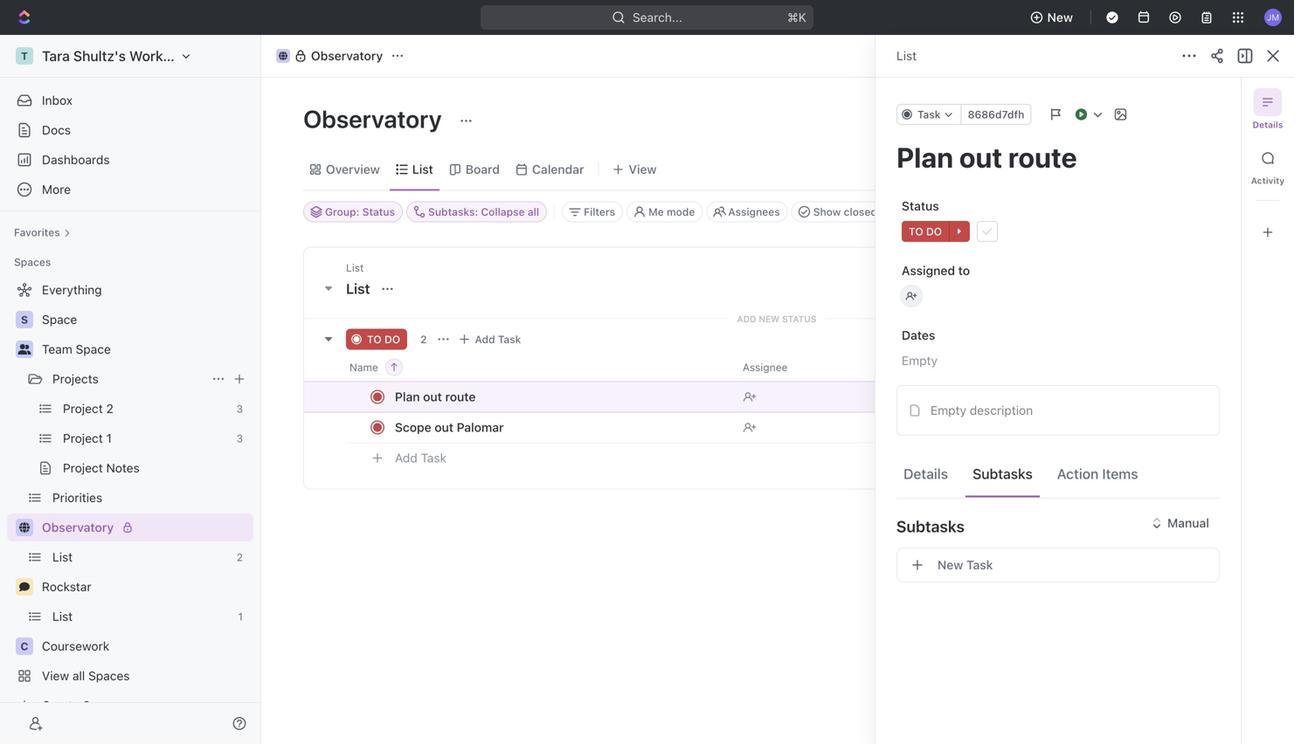Task type: vqa. For each thing, say whether or not it's contained in the screenshot.
Custom
no



Task type: locate. For each thing, give the bounding box(es) containing it.
do down hide button
[[926, 225, 942, 238]]

to do up name
[[367, 333, 400, 346]]

assignee button
[[732, 354, 872, 381]]

3
[[236, 403, 243, 415], [236, 433, 243, 445]]

subtasks inside dropdown button
[[897, 517, 965, 536]]

space down view all spaces
[[83, 699, 118, 713]]

empty button
[[897, 345, 1220, 377]]

add task down "scope" on the left bottom of page
[[395, 451, 447, 466]]

plan out route link
[[391, 385, 729, 410]]

space link
[[42, 306, 250, 334]]

0 vertical spatial subtasks
[[973, 466, 1033, 482]]

palomar
[[457, 420, 504, 435]]

list
[[897, 49, 917, 63], [412, 162, 433, 177], [346, 262, 364, 274], [346, 281, 374, 297], [52, 550, 73, 565], [52, 610, 73, 624]]

spaces down "favorites"
[[14, 256, 51, 268]]

closed
[[844, 206, 877, 218]]

0 vertical spatial add
[[475, 333, 495, 346]]

out inside 'link'
[[423, 390, 442, 404]]

1 vertical spatial details
[[904, 466, 948, 482]]

1 vertical spatial do
[[385, 333, 400, 346]]

2 horizontal spatial 2
[[420, 333, 427, 346]]

new button
[[1023, 3, 1084, 31]]

add task button up name dropdown button
[[454, 329, 528, 350]]

all right collapse
[[528, 206, 539, 218]]

subtasks up new task
[[897, 517, 965, 536]]

do up plan
[[385, 333, 400, 346]]

2 project from the top
[[63, 431, 103, 446]]

1 vertical spatial view
[[42, 669, 69, 683]]

space inside space link
[[42, 312, 77, 327]]

view inside button
[[629, 162, 657, 177]]

view for view all spaces
[[42, 669, 69, 683]]

empty down dates on the right
[[902, 354, 938, 368]]

out right "scope" on the left bottom of page
[[435, 420, 454, 435]]

0 horizontal spatial subtasks
[[897, 517, 965, 536]]

1 vertical spatial space
[[76, 342, 111, 357]]

observatory link
[[272, 45, 387, 66], [42, 514, 250, 542]]

0 horizontal spatial 1
[[106, 431, 112, 446]]

1 vertical spatial spaces
[[88, 669, 130, 683]]

view up me
[[629, 162, 657, 177]]

1 horizontal spatial details
[[1253, 120, 1283, 130]]

space inside create space link
[[83, 699, 118, 713]]

1 horizontal spatial 2
[[237, 551, 243, 564]]

to do button
[[897, 216, 1220, 247]]

observatory up overview
[[303, 104, 447, 133]]

8686d7dfh
[[968, 108, 1025, 121]]

2 vertical spatial observatory
[[42, 520, 114, 535]]

1 horizontal spatial subtasks
[[973, 466, 1033, 482]]

project 1 link
[[63, 425, 229, 453]]

observatory right globe icon
[[311, 49, 383, 63]]

out
[[423, 390, 442, 404], [435, 420, 454, 435]]

to do
[[909, 225, 942, 238], [367, 333, 400, 346]]

board
[[466, 162, 500, 177]]

tree
[[7, 276, 253, 720]]

project down project 2 at the left
[[63, 431, 103, 446]]

project for project 2
[[63, 402, 103, 416]]

2 vertical spatial project
[[63, 461, 103, 475]]

activity
[[1251, 176, 1285, 186]]

to up name
[[367, 333, 382, 346]]

1 vertical spatial 3
[[236, 433, 243, 445]]

1 vertical spatial new
[[938, 558, 963, 572]]

status
[[782, 314, 817, 324]]

list link up subtasks:
[[409, 157, 433, 182]]

1 vertical spatial to
[[958, 264, 970, 278]]

0 horizontal spatial spaces
[[14, 256, 51, 268]]

task down scope out palomar
[[421, 451, 447, 466]]

empty for empty description
[[931, 403, 967, 418]]

globe image
[[279, 52, 288, 60]]

status right group:
[[362, 206, 395, 218]]

coursework
[[42, 639, 109, 654]]

view inside "link"
[[42, 669, 69, 683]]

tree containing everything
[[7, 276, 253, 720]]

0 vertical spatial 1
[[106, 431, 112, 446]]

coursework link
[[42, 633, 250, 661]]

2 3 from the top
[[236, 433, 243, 445]]

2 vertical spatial space
[[83, 699, 118, 713]]

task button
[[897, 104, 962, 125]]

do
[[926, 225, 942, 238], [385, 333, 400, 346]]

out right plan
[[423, 390, 442, 404]]

space
[[42, 312, 77, 327], [76, 342, 111, 357], [83, 699, 118, 713]]

to down hide button
[[909, 225, 924, 238]]

0 horizontal spatial observatory link
[[42, 514, 250, 542]]

add down "scope" on the left bottom of page
[[395, 451, 418, 466]]

0 horizontal spatial 2
[[106, 402, 113, 416]]

0 horizontal spatial to do
[[367, 333, 400, 346]]

subtasks inside button
[[973, 466, 1033, 482]]

status
[[902, 199, 939, 213], [362, 206, 395, 218]]

0 vertical spatial 3
[[236, 403, 243, 415]]

subtasks button
[[966, 458, 1040, 490]]

sidebar navigation
[[0, 35, 265, 745]]

to right assigned on the right top of the page
[[958, 264, 970, 278]]

1 vertical spatial 1
[[238, 611, 243, 623]]

t
[[21, 50, 28, 62]]

collapse
[[481, 206, 525, 218]]

all up create space
[[72, 669, 85, 683]]

add up name dropdown button
[[475, 333, 495, 346]]

1 horizontal spatial do
[[926, 225, 942, 238]]

observatory down priorities
[[42, 520, 114, 535]]

list link
[[897, 49, 932, 63], [409, 157, 433, 182], [52, 544, 230, 572], [52, 603, 231, 631]]

plan
[[395, 390, 420, 404]]

0 vertical spatial empty
[[902, 354, 938, 368]]

subtasks
[[973, 466, 1033, 482], [897, 517, 965, 536]]

spaces up create space link at bottom
[[88, 669, 130, 683]]

1 vertical spatial subtasks
[[897, 517, 965, 536]]

search button
[[995, 157, 1063, 182]]

0 vertical spatial new
[[1048, 10, 1073, 24]]

1 vertical spatial out
[[435, 420, 454, 435]]

project down project 1
[[63, 461, 103, 475]]

manual button
[[1143, 510, 1220, 537], [1143, 510, 1220, 537]]

project up project 1
[[63, 402, 103, 416]]

1 vertical spatial 2
[[106, 402, 113, 416]]

1 horizontal spatial all
[[528, 206, 539, 218]]

0 vertical spatial observatory link
[[272, 45, 387, 66]]

0 horizontal spatial view
[[42, 669, 69, 683]]

view for view
[[629, 162, 657, 177]]

search...
[[633, 10, 683, 24]]

status right closed
[[902, 199, 939, 213]]

2 horizontal spatial to
[[958, 264, 970, 278]]

s
[[21, 314, 28, 326]]

0 vertical spatial add task
[[475, 333, 521, 346]]

new
[[1048, 10, 1073, 24], [938, 558, 963, 572]]

0 vertical spatial out
[[423, 390, 442, 404]]

3 project from the top
[[63, 461, 103, 475]]

add task
[[475, 333, 521, 346], [395, 451, 447, 466]]

c
[[21, 641, 28, 653]]

1 vertical spatial all
[[72, 669, 85, 683]]

add task button down "scope" on the left bottom of page
[[387, 448, 454, 469]]

0 horizontal spatial to
[[367, 333, 382, 346]]

space inside team space link
[[76, 342, 111, 357]]

all
[[528, 206, 539, 218], [72, 669, 85, 683]]

board link
[[462, 157, 500, 182]]

action items
[[1057, 466, 1138, 482]]

0 horizontal spatial add
[[395, 451, 418, 466]]

dashboards
[[42, 153, 110, 167]]

to do down hide button
[[909, 225, 942, 238]]

view all spaces
[[42, 669, 130, 683]]

spaces inside view all spaces "link"
[[88, 669, 130, 683]]

1 vertical spatial project
[[63, 431, 103, 446]]

me mode button
[[627, 201, 703, 222]]

group:
[[325, 206, 360, 218]]

task left 8686d7dfh at top right
[[918, 108, 941, 121]]

do inside dropdown button
[[926, 225, 942, 238]]

0 vertical spatial all
[[528, 206, 539, 218]]

observatory
[[311, 49, 383, 63], [303, 104, 447, 133], [42, 520, 114, 535]]

observatory inside tree
[[42, 520, 114, 535]]

empty
[[902, 354, 938, 368], [931, 403, 967, 418]]

0 vertical spatial to
[[909, 225, 924, 238]]

automations button
[[1164, 43, 1254, 69]]

spaces
[[14, 256, 51, 268], [88, 669, 130, 683]]

1 horizontal spatial new
[[1048, 10, 1073, 24]]

inbox
[[42, 93, 73, 107]]

0 horizontal spatial all
[[72, 669, 85, 683]]

jm button
[[1259, 3, 1287, 31]]

details left subtasks button
[[904, 466, 948, 482]]

create space link
[[7, 692, 250, 720]]

1 horizontal spatial to
[[909, 225, 924, 238]]

projects link
[[52, 365, 205, 393]]

1 vertical spatial add
[[395, 451, 418, 466]]

priorities link
[[52, 484, 250, 512]]

1 vertical spatial add task
[[395, 451, 447, 466]]

notes
[[106, 461, 140, 475]]

task down subtasks dropdown button
[[967, 558, 993, 572]]

task inside button
[[967, 558, 993, 572]]

mode
[[667, 206, 695, 218]]

view all spaces link
[[7, 662, 250, 690]]

tara shultz's workspace
[[42, 48, 202, 64]]

0 horizontal spatial new
[[938, 558, 963, 572]]

task sidebar navigation tab list
[[1249, 88, 1287, 246]]

space up the 'projects'
[[76, 342, 111, 357]]

filters button
[[562, 201, 623, 222]]

rockstar link
[[42, 573, 250, 601]]

0 vertical spatial observatory
[[311, 49, 383, 63]]

items
[[1102, 466, 1138, 482]]

create space
[[42, 699, 118, 713]]

details up activity
[[1253, 120, 1283, 130]]

1 vertical spatial add task button
[[387, 448, 454, 469]]

subtasks down description
[[973, 466, 1033, 482]]

0 vertical spatial details
[[1253, 120, 1283, 130]]

view up create
[[42, 669, 69, 683]]

1 horizontal spatial to do
[[909, 225, 942, 238]]

0 vertical spatial do
[[926, 225, 942, 238]]

1 vertical spatial to do
[[367, 333, 400, 346]]

space for create
[[83, 699, 118, 713]]

1 vertical spatial empty
[[931, 403, 967, 418]]

0 vertical spatial view
[[629, 162, 657, 177]]

0 vertical spatial space
[[42, 312, 77, 327]]

1 3 from the top
[[236, 403, 243, 415]]

empty inside dropdown button
[[902, 354, 938, 368]]

space up 'team'
[[42, 312, 77, 327]]

add task button
[[454, 329, 528, 350], [387, 448, 454, 469]]

add task up name dropdown button
[[475, 333, 521, 346]]

3 for 2
[[236, 403, 243, 415]]

empty left description
[[931, 403, 967, 418]]

dashboards link
[[7, 146, 253, 174]]

0 horizontal spatial do
[[385, 333, 400, 346]]

filters
[[584, 206, 615, 218]]

1 project from the top
[[63, 402, 103, 416]]

new for new task
[[938, 558, 963, 572]]

to do inside dropdown button
[[909, 225, 942, 238]]

1 horizontal spatial view
[[629, 162, 657, 177]]

space for team
[[76, 342, 111, 357]]

0 horizontal spatial details
[[904, 466, 948, 482]]

view button
[[606, 157, 663, 182]]

list link up "task" dropdown button
[[897, 49, 932, 63]]

favorites button
[[7, 222, 78, 243]]

task inside dropdown button
[[918, 108, 941, 121]]

1 horizontal spatial spaces
[[88, 669, 130, 683]]

0 vertical spatial to do
[[909, 225, 942, 238]]

empty inside button
[[931, 403, 967, 418]]

0 vertical spatial project
[[63, 402, 103, 416]]



Task type: describe. For each thing, give the bounding box(es) containing it.
calendar
[[532, 162, 584, 177]]

action items button
[[1050, 458, 1145, 490]]

assigned
[[902, 264, 955, 278]]

search
[[1017, 162, 1058, 177]]

scope
[[395, 420, 431, 435]]

project 2
[[63, 402, 113, 416]]

project 1
[[63, 431, 112, 446]]

project 2 link
[[63, 395, 229, 423]]

list link up rockstar link
[[52, 544, 230, 572]]

assigned to
[[902, 264, 970, 278]]

add new status button
[[729, 314, 825, 324]]

new task
[[938, 558, 993, 572]]

8686d7dfh button
[[961, 104, 1032, 125]]

tara
[[42, 48, 70, 64]]

subtasks: collapse all
[[428, 206, 539, 218]]

scope out palomar
[[395, 420, 504, 435]]

task up name dropdown button
[[498, 333, 521, 346]]

details inside button
[[904, 466, 948, 482]]

overview link
[[322, 157, 380, 182]]

project notes
[[63, 461, 140, 475]]

route
[[445, 390, 476, 404]]

0 vertical spatial add task button
[[454, 329, 528, 350]]

rockstar
[[42, 580, 91, 594]]

priorities
[[52, 491, 102, 505]]

manual
[[1168, 516, 1210, 531]]

empty for empty
[[902, 354, 938, 368]]

Search tasks... text field
[[1077, 199, 1252, 225]]

0 vertical spatial spaces
[[14, 256, 51, 268]]

assignee
[[743, 361, 788, 374]]

plan out route
[[395, 390, 476, 404]]

everything link
[[7, 276, 250, 304]]

list link down rockstar link
[[52, 603, 231, 631]]

⌘k
[[788, 10, 807, 24]]

0 horizontal spatial status
[[362, 206, 395, 218]]

subtasks for subtasks dropdown button
[[897, 517, 965, 536]]

show
[[813, 206, 841, 218]]

1 vertical spatial observatory
[[303, 104, 447, 133]]

0 vertical spatial 2
[[420, 333, 427, 346]]

assignees button
[[707, 201, 788, 222]]

new
[[759, 314, 780, 324]]

automations
[[1172, 49, 1245, 63]]

1 horizontal spatial observatory link
[[272, 45, 387, 66]]

subtasks button
[[897, 506, 1220, 548]]

me
[[649, 206, 664, 218]]

subtasks:
[[428, 206, 478, 218]]

2 vertical spatial to
[[367, 333, 382, 346]]

space, , element
[[16, 311, 33, 329]]

add
[[737, 314, 757, 324]]

team space
[[42, 342, 111, 357]]

project for project notes
[[63, 461, 103, 475]]

out for scope
[[435, 420, 454, 435]]

2 vertical spatial 2
[[237, 551, 243, 564]]

show closed button
[[792, 201, 885, 222]]

coursework, , element
[[16, 638, 33, 655]]

1 horizontal spatial add
[[475, 333, 495, 346]]

1 horizontal spatial status
[[902, 199, 939, 213]]

shultz's
[[73, 48, 126, 64]]

inbox link
[[7, 87, 253, 114]]

globe image
[[19, 523, 30, 533]]

hide
[[907, 206, 930, 218]]

create
[[42, 699, 79, 713]]

more
[[42, 182, 71, 197]]

1 horizontal spatial 1
[[238, 611, 243, 623]]

to inside dropdown button
[[909, 225, 924, 238]]

calendar link
[[529, 157, 584, 182]]

1 vertical spatial observatory link
[[42, 514, 250, 542]]

all inside "link"
[[72, 669, 85, 683]]

3 for 1
[[236, 433, 243, 445]]

description
[[970, 403, 1033, 418]]

out for plan
[[423, 390, 442, 404]]

Edit task name text field
[[897, 141, 1220, 174]]

team space link
[[42, 336, 250, 364]]

user group image
[[18, 344, 31, 355]]

0 horizontal spatial add task
[[395, 451, 447, 466]]

details inside task sidebar navigation tab list
[[1253, 120, 1283, 130]]

docs link
[[7, 116, 253, 144]]

add new status
[[737, 314, 817, 324]]

scope out palomar link
[[391, 415, 729, 440]]

tara shultz's workspace, , element
[[16, 47, 33, 65]]

new task button
[[897, 548, 1220, 583]]

project notes link
[[63, 454, 250, 482]]

team
[[42, 342, 72, 357]]

overview
[[326, 162, 380, 177]]

view button
[[606, 149, 663, 190]]

action
[[1057, 466, 1099, 482]]

tree inside sidebar navigation
[[7, 276, 253, 720]]

workspace
[[129, 48, 202, 64]]

assignees
[[728, 206, 780, 218]]

docs
[[42, 123, 71, 137]]

details button
[[897, 458, 955, 490]]

empty description
[[931, 403, 1033, 418]]

hide button
[[900, 201, 937, 222]]

me mode
[[649, 206, 695, 218]]

new for new
[[1048, 10, 1073, 24]]

group: status
[[325, 206, 395, 218]]

everything
[[42, 283, 102, 297]]

subtasks for subtasks button
[[973, 466, 1033, 482]]

comment image
[[19, 582, 30, 593]]

dates
[[902, 328, 935, 343]]

jm
[[1267, 12, 1280, 22]]

1 inside project 1 link
[[106, 431, 112, 446]]

project for project 1
[[63, 431, 103, 446]]

1 horizontal spatial add task
[[475, 333, 521, 346]]



